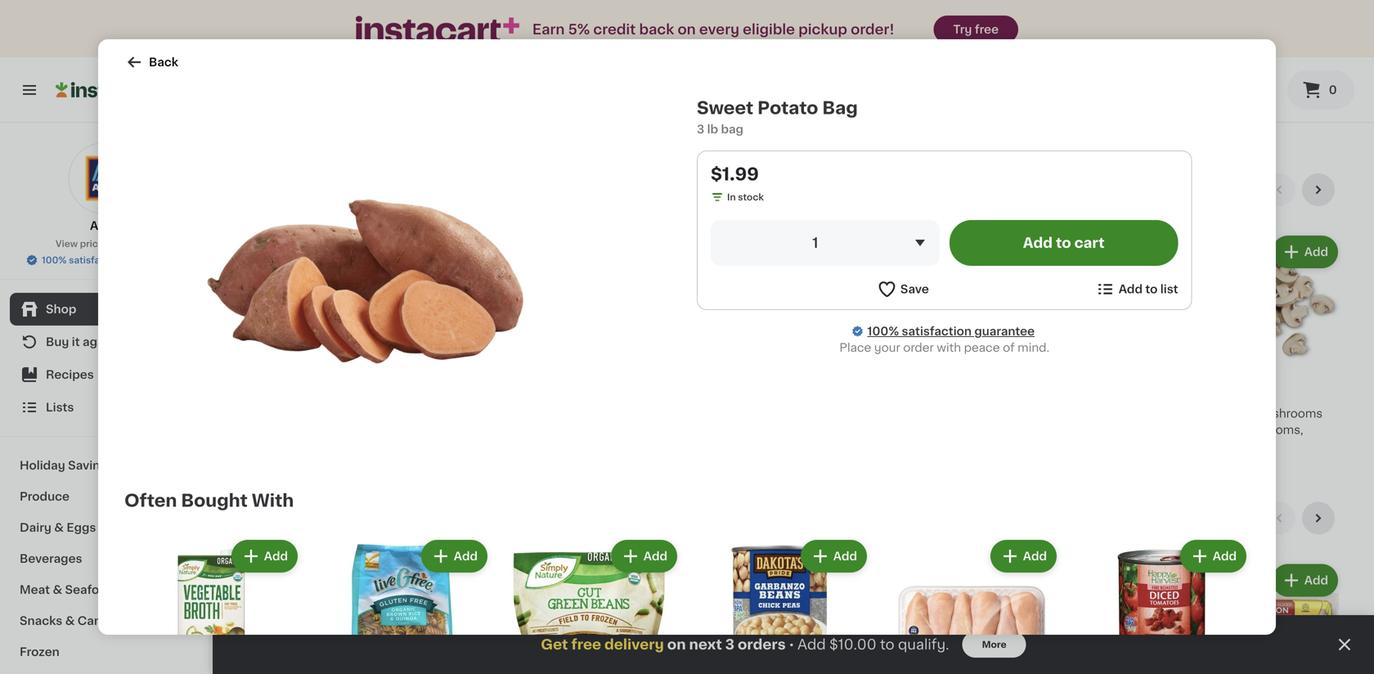 Task type: locate. For each thing, give the bounding box(es) containing it.
often bought with
[[124, 492, 294, 509]]

to left cart on the top right of page
[[1056, 236, 1071, 250]]

on right back
[[678, 22, 696, 36]]

guarantee up of
[[975, 326, 1035, 337]]

100% satisfaction guarantee up with
[[868, 326, 1035, 337]]

try free
[[953, 24, 999, 35]]

get
[[541, 638, 568, 652]]

peace
[[964, 342, 1000, 353]]

free inside treatment tracker modal dialog
[[571, 638, 601, 652]]

service type group
[[720, 74, 892, 106]]

free right try on the top
[[975, 24, 999, 35]]

place your order with peace of mind.
[[840, 342, 1050, 353]]

1 horizontal spatial 100%
[[868, 326, 899, 337]]

dairy
[[20, 522, 51, 533]]

2 horizontal spatial to
[[1146, 283, 1158, 295]]

1 vertical spatial satisfaction
[[902, 326, 972, 337]]

1 vertical spatial item carousel region
[[245, 502, 1342, 674]]

1 item carousel region from the top
[[245, 173, 1342, 489]]

dairy & eggs
[[20, 522, 96, 533]]

0 horizontal spatial to
[[880, 638, 895, 652]]

0 vertical spatial to
[[1056, 236, 1071, 250]]

0 vertical spatial free
[[975, 24, 999, 35]]

to inside treatment tracker modal dialog
[[880, 638, 895, 652]]

lb right 0.75
[[1247, 110, 1256, 119]]

to right $10.00
[[880, 638, 895, 652]]

free for get
[[571, 638, 601, 652]]

1 vertical spatial to
[[1146, 283, 1158, 295]]

100% inside button
[[42, 256, 67, 265]]

bag right grapes,
[[838, 81, 861, 92]]

aldi link
[[68, 142, 140, 234]]

of
[[1003, 342, 1015, 353]]

free for try
[[975, 24, 999, 35]]

0 vertical spatial satisfaction
[[69, 256, 124, 265]]

add to list
[[1119, 283, 1178, 295]]

view for view pricing policy
[[56, 239, 78, 248]]

about 0.75 lb each
[[1196, 110, 1280, 119]]

bag down grapes,
[[822, 99, 858, 117]]

0 vertical spatial view
[[1170, 184, 1199, 196]]

bag inside sugar crisp grapes, bag (limit 6) 2 lb
[[838, 81, 861, 92]]

add button
[[323, 237, 386, 267], [1115, 237, 1178, 267], [1274, 237, 1337, 267], [233, 542, 296, 571], [423, 542, 486, 571], [613, 542, 676, 571], [802, 542, 866, 571], [992, 542, 1055, 571], [1182, 542, 1245, 571], [323, 566, 386, 595], [481, 566, 544, 595], [640, 566, 703, 595], [798, 566, 861, 595], [957, 566, 1020, 595], [1115, 566, 1178, 595], [1274, 566, 1337, 595]]

100% up your
[[868, 326, 899, 337]]

& for meat
[[53, 584, 62, 596]]

to for cart
[[1056, 236, 1071, 250]]

5%
[[568, 22, 590, 36]]

add to cart button
[[950, 220, 1179, 266]]

on
[[678, 22, 696, 36], [667, 638, 686, 652]]

1 horizontal spatial 100% satisfaction guarantee
[[868, 326, 1035, 337]]

often
[[124, 492, 177, 509]]

1 vertical spatial &
[[53, 584, 62, 596]]

3 inside treatment tracker modal dialog
[[725, 638, 735, 652]]

& for dairy
[[54, 522, 64, 533]]

bag
[[721, 124, 744, 135]]

product group
[[245, 232, 391, 422], [404, 232, 549, 435], [562, 232, 708, 435], [721, 232, 866, 482], [879, 232, 1025, 435], [1038, 232, 1183, 435], [1196, 232, 1342, 468], [124, 537, 301, 674], [314, 537, 491, 674], [504, 537, 681, 674], [694, 537, 870, 674], [884, 537, 1060, 674], [1073, 537, 1250, 674], [245, 561, 391, 674], [404, 561, 549, 674], [562, 561, 708, 674], [721, 561, 866, 674], [879, 561, 1025, 674], [1038, 561, 1183, 674], [1196, 561, 1342, 674]]

back
[[639, 22, 674, 36]]

view
[[1170, 184, 1199, 196], [56, 239, 78, 248]]

0 horizontal spatial guarantee
[[126, 256, 173, 265]]

apple
[[1266, 81, 1299, 92]]

item carousel region
[[245, 173, 1342, 489], [245, 502, 1342, 674]]

potato
[[758, 99, 818, 117]]

add inside button
[[1119, 283, 1143, 295]]

& left candy
[[65, 615, 75, 627]]

1 horizontal spatial free
[[975, 24, 999, 35]]

each up the honeycrisp apple
[[1234, 58, 1266, 71]]

& inside dairy & eggs link
[[54, 522, 64, 533]]

monterey
[[1196, 408, 1252, 419]]

0 vertical spatial guarantee
[[126, 256, 173, 265]]

earn
[[532, 22, 565, 36]]

3 right next
[[725, 638, 735, 652]]

100% satisfaction guarantee button
[[25, 250, 183, 267]]

lb right 2
[[729, 113, 737, 122]]

0 horizontal spatial 100% satisfaction guarantee
[[42, 256, 173, 265]]

place
[[840, 342, 872, 353]]

view left the more
[[1170, 184, 1199, 196]]

snacks & candy link
[[10, 605, 199, 636]]

1 vertical spatial bag
[[822, 99, 858, 117]]

view left pricing
[[56, 239, 78, 248]]

6)
[[757, 97, 769, 109]]

0 vertical spatial 100% satisfaction guarantee
[[42, 256, 173, 265]]

3 inside sweet potato bag 3 lb bag
[[697, 124, 705, 135]]

lb inside sweet potato bag 3 lb bag
[[707, 124, 718, 135]]

it
[[72, 336, 80, 348]]

sweet potato bag image
[[195, 111, 535, 452]]

credit
[[593, 22, 636, 36]]

vegetables
[[300, 181, 403, 198]]

more
[[982, 640, 1007, 649]]

lists link
[[10, 391, 199, 424]]

0 horizontal spatial satisfaction
[[69, 256, 124, 265]]

3 left 'bag'
[[697, 124, 705, 135]]

0 vertical spatial &
[[54, 522, 64, 533]]

snacks & candy
[[20, 615, 117, 627]]

1 vertical spatial on
[[667, 638, 686, 652]]

guarantee inside button
[[126, 256, 173, 265]]

sweet
[[697, 99, 754, 117]]

1 horizontal spatial satisfaction
[[902, 326, 972, 337]]

add to cart
[[1023, 236, 1105, 250]]

2 item carousel region from the top
[[245, 502, 1342, 674]]

eligible
[[743, 22, 795, 36]]

shop link
[[10, 293, 199, 326]]

to inside button
[[1056, 236, 1071, 250]]

recipes
[[46, 369, 94, 380]]

0 vertical spatial bag
[[838, 81, 861, 92]]

None search field
[[234, 67, 698, 113]]

bought
[[181, 492, 248, 509]]

&
[[54, 522, 64, 533], [53, 584, 62, 596], [65, 615, 75, 627]]

0 horizontal spatial 3
[[697, 124, 705, 135]]

each down apple
[[1258, 110, 1280, 119]]

0 vertical spatial 100%
[[42, 256, 67, 265]]

1 vertical spatial free
[[571, 638, 601, 652]]

item carousel region containing fresh vegetables
[[245, 173, 1342, 489]]

0 vertical spatial each
[[1234, 58, 1266, 71]]

express icon image
[[356, 16, 519, 43]]

1 horizontal spatial view
[[1170, 184, 1199, 196]]

0 button
[[1288, 70, 1355, 110]]

1 vertical spatial view
[[56, 239, 78, 248]]

1 vertical spatial guarantee
[[975, 326, 1035, 337]]

1 vertical spatial 3
[[725, 638, 735, 652]]

1 horizontal spatial lb
[[729, 113, 737, 122]]

add
[[1023, 236, 1053, 250], [354, 246, 378, 258], [1146, 246, 1170, 258], [1305, 246, 1329, 258], [1119, 283, 1143, 295], [264, 551, 288, 562], [454, 551, 478, 562], [644, 551, 668, 562], [833, 551, 857, 562], [1023, 551, 1047, 562], [1213, 551, 1237, 562], [354, 575, 378, 586], [512, 575, 536, 586], [671, 575, 695, 586], [829, 575, 853, 586], [988, 575, 1012, 586], [1146, 575, 1170, 586], [1305, 575, 1329, 586], [798, 638, 826, 652]]

free
[[975, 24, 999, 35], [571, 638, 601, 652]]

1 horizontal spatial to
[[1056, 236, 1071, 250]]

try
[[953, 24, 972, 35]]

& inside snacks & candy link
[[65, 615, 75, 627]]

0 vertical spatial item carousel region
[[245, 173, 1342, 489]]

0 horizontal spatial view
[[56, 239, 78, 248]]

0 horizontal spatial 100%
[[42, 256, 67, 265]]

100% satisfaction guarantee link
[[868, 323, 1035, 339]]

to inside button
[[1146, 283, 1158, 295]]

0 vertical spatial 3
[[697, 124, 705, 135]]

to for list
[[1146, 283, 1158, 295]]

2 vertical spatial to
[[880, 638, 895, 652]]

grapes,
[[790, 81, 835, 92]]

100% down 'view pricing policy'
[[42, 256, 67, 265]]

crisp
[[757, 81, 788, 92]]

with
[[252, 492, 294, 509]]

1 horizontal spatial guarantee
[[975, 326, 1035, 337]]

every
[[699, 22, 740, 36]]

lb
[[1247, 110, 1256, 119], [729, 113, 737, 122], [707, 124, 718, 135]]

guarantee down policy
[[126, 256, 173, 265]]

0 horizontal spatial free
[[571, 638, 601, 652]]

lists
[[46, 402, 74, 413]]

sugar crisp grapes, bag (limit 6) 2 lb
[[721, 81, 861, 122]]

& inside meat & seafood link
[[53, 584, 62, 596]]

2 horizontal spatial lb
[[1247, 110, 1256, 119]]

100% satisfaction guarantee
[[42, 256, 173, 265], [868, 326, 1035, 337]]

free right get
[[571, 638, 601, 652]]

1 horizontal spatial 3
[[725, 638, 735, 652]]

guarantee
[[126, 256, 173, 265], [975, 326, 1035, 337]]

sweet potato bag 3 lb bag
[[697, 99, 858, 135]]

monterey mushrooms white mushrooms, sliced button
[[1196, 232, 1342, 468]]

satisfaction up the place your order with peace of mind.
[[902, 326, 972, 337]]

2 vertical spatial &
[[65, 615, 75, 627]]

view inside popup button
[[1170, 184, 1199, 196]]

100% satisfaction guarantee down the view pricing policy link
[[42, 256, 173, 265]]

& left the eggs
[[54, 522, 64, 533]]

0 horizontal spatial lb
[[707, 124, 718, 135]]

on left next
[[667, 638, 686, 652]]

to left list
[[1146, 283, 1158, 295]]

100%
[[42, 256, 67, 265], [868, 326, 899, 337]]

satisfaction down pricing
[[69, 256, 124, 265]]

satisfaction inside '100% satisfaction guarantee' button
[[69, 256, 124, 265]]

lb left 'bag'
[[707, 124, 718, 135]]

3
[[697, 124, 705, 135], [725, 638, 735, 652]]

1 vertical spatial each
[[1258, 110, 1280, 119]]

bag
[[838, 81, 861, 92], [822, 99, 858, 117]]

& right meat
[[53, 584, 62, 596]]

order!
[[851, 22, 895, 36]]

holiday
[[20, 460, 65, 471]]



Task type: vqa. For each thing, say whether or not it's contained in the screenshot.
'Add' inside the Add to list button
yes



Task type: describe. For each thing, give the bounding box(es) containing it.
lb inside sugar crisp grapes, bag (limit 6) 2 lb
[[729, 113, 737, 122]]

0 vertical spatial on
[[678, 22, 696, 36]]

aldi logo image
[[68, 142, 140, 214]]

again
[[83, 336, 115, 348]]

meat
[[20, 584, 50, 596]]

view more
[[1170, 184, 1232, 196]]

1 vertical spatial 100%
[[868, 326, 899, 337]]

pricing
[[80, 239, 112, 248]]

sellers
[[291, 510, 353, 527]]

sliced
[[1196, 441, 1232, 452]]

each (est.)
[[1234, 58, 1304, 71]]

back
[[149, 56, 178, 68]]

aldi
[[90, 220, 119, 232]]

bag inside sweet potato bag 3 lb bag
[[822, 99, 858, 117]]

view for view more
[[1170, 184, 1199, 196]]

white
[[1196, 424, 1230, 436]]

view more button
[[1164, 173, 1250, 206]]

add inside treatment tracker modal dialog
[[798, 638, 826, 652]]

0.75
[[1226, 110, 1245, 119]]

frozen link
[[10, 636, 199, 668]]

your
[[874, 342, 900, 353]]

view pricing policy
[[56, 239, 143, 248]]

about
[[1196, 110, 1224, 119]]

beverages link
[[10, 543, 199, 574]]

frozen
[[20, 646, 60, 658]]

recipes link
[[10, 358, 199, 391]]

candy
[[78, 615, 117, 627]]

holiday savings
[[20, 460, 114, 471]]

mind.
[[1018, 342, 1050, 353]]

buy
[[46, 336, 69, 348]]

produce
[[20, 491, 70, 502]]

(limit
[[721, 97, 754, 109]]

best
[[245, 510, 287, 527]]

2
[[721, 113, 727, 122]]

more button
[[963, 632, 1026, 658]]

earn 5% credit back on every eligible pickup order!
[[532, 22, 895, 36]]

stock
[[738, 193, 764, 202]]

on inside treatment tracker modal dialog
[[667, 638, 686, 652]]

in stock
[[727, 193, 764, 202]]

honeycrisp
[[1196, 81, 1263, 92]]

qualify.
[[898, 638, 949, 652]]

save
[[901, 283, 929, 295]]

seafood
[[65, 584, 115, 596]]

save button
[[877, 279, 929, 299]]

1 vertical spatial 100% satisfaction guarantee
[[868, 326, 1035, 337]]

1 field
[[711, 220, 940, 266]]

fresh vegetables
[[245, 181, 403, 198]]

add to list button
[[1095, 279, 1178, 299]]

back button
[[124, 52, 178, 72]]

0
[[1329, 84, 1337, 96]]

item carousel region containing best sellers
[[245, 502, 1342, 674]]

pickup
[[799, 22, 848, 36]]

next
[[689, 638, 722, 652]]

satisfaction inside 100% satisfaction guarantee link
[[902, 326, 972, 337]]

get free delivery on next 3 orders • add $10.00 to qualify.
[[541, 638, 949, 652]]

dairy & eggs link
[[10, 512, 199, 543]]

treatment tracker modal dialog
[[213, 615, 1374, 674]]

order
[[903, 342, 934, 353]]

meat & seafood link
[[10, 574, 199, 605]]

in
[[727, 193, 736, 202]]

orders
[[738, 638, 786, 652]]

holiday savings link
[[10, 450, 199, 481]]

cart
[[1075, 236, 1105, 250]]

more
[[1201, 184, 1232, 196]]

fresh
[[245, 181, 296, 198]]

shop
[[46, 304, 76, 315]]

buy it again
[[46, 336, 115, 348]]

mushrooms,
[[1233, 424, 1304, 436]]

sugar
[[721, 81, 754, 92]]

$10.00
[[830, 638, 877, 652]]

1
[[813, 236, 818, 250]]

instacart logo image
[[56, 80, 154, 100]]

view pricing policy link
[[56, 237, 153, 250]]

•
[[789, 638, 794, 651]]

add inside button
[[1023, 236, 1053, 250]]

policy
[[115, 239, 143, 248]]

savings
[[68, 460, 114, 471]]

$1.89 element
[[1196, 384, 1342, 406]]

(est.)
[[1269, 58, 1304, 71]]

monterey mushrooms white mushrooms, sliced
[[1196, 408, 1323, 452]]

beverages
[[20, 553, 82, 564]]

meat & seafood
[[20, 584, 115, 596]]

buy it again link
[[10, 326, 199, 358]]

snacks
[[20, 615, 62, 627]]

100% satisfaction guarantee inside button
[[42, 256, 173, 265]]

mushrooms
[[1255, 408, 1323, 419]]

& for snacks
[[65, 615, 75, 627]]



